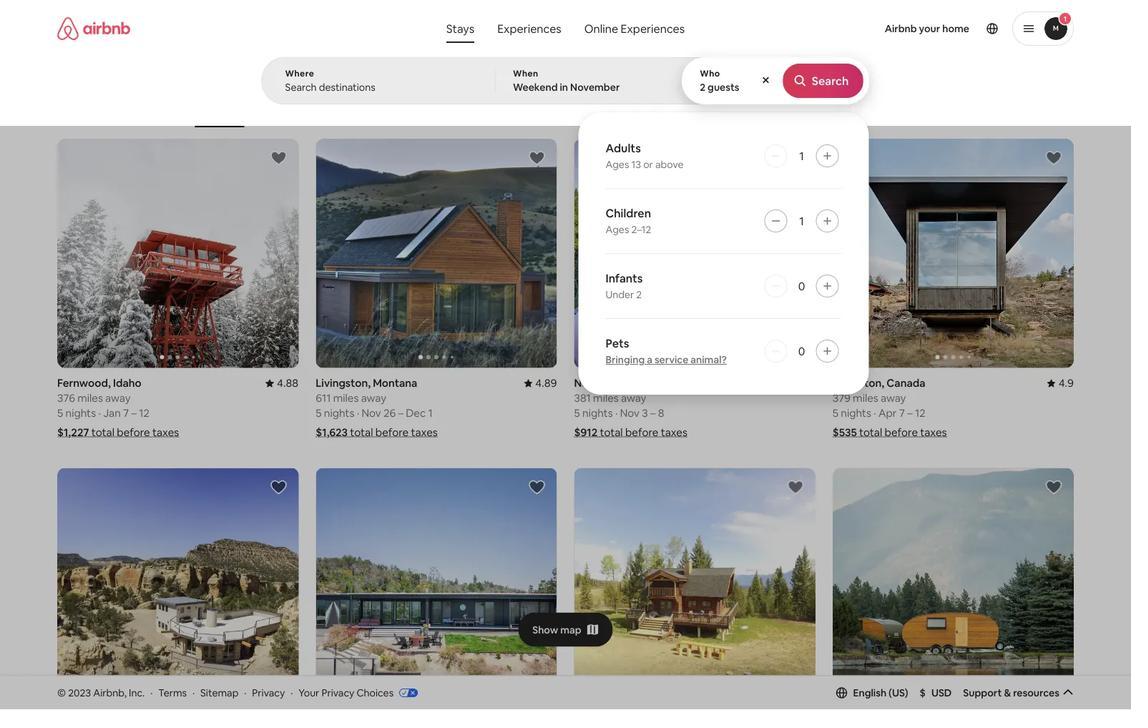 Task type: locate. For each thing, give the bounding box(es) containing it.
airbnb,
[[93, 687, 127, 700]]

adults
[[606, 141, 641, 155]]

– for 611 miles away
[[398, 407, 404, 421]]

1 button
[[1013, 11, 1075, 46]]

1 inside dropdown button
[[1064, 14, 1068, 23]]

2 right under
[[637, 289, 642, 301]]

miles inside 'penticton, canada 379 miles away 5 nights · apr 7 – 12 $535 total before taxes'
[[853, 392, 879, 405]]

5 down 611
[[316, 407, 322, 421]]

experiences right online
[[621, 21, 685, 36]]

©
[[57, 687, 66, 700]]

city,
[[615, 376, 638, 390]]

miles inside nevada city, california 381 miles away 5 nights · nov 3 – 8 $912 total before taxes
[[594, 392, 619, 405]]

0 vertical spatial 2
[[700, 81, 706, 94]]

0 horizontal spatial 7
[[123, 407, 129, 421]]

ages inside children ages 2–12
[[606, 223, 630, 236]]

1 miles from the left
[[77, 392, 103, 405]]

add to wishlist: santa rosa, california image
[[529, 479, 546, 496]]

· inside livingston, montana 611 miles away 5 nights · nov 26 – dec 1 $1,623 total before taxes
[[357, 407, 359, 421]]

a
[[647, 354, 653, 367]]

0
[[799, 279, 806, 294], [799, 344, 806, 359]]

0 horizontal spatial homes
[[684, 106, 712, 117]]

0 for infants
[[799, 279, 806, 294]]

12 right apr
[[916, 407, 926, 421]]

Where field
[[285, 81, 472, 94]]

· left "3"
[[616, 407, 618, 421]]

terms · sitemap · privacy ·
[[158, 687, 293, 700]]

0 horizontal spatial privacy
[[252, 687, 285, 700]]

– inside 'penticton, canada 379 miles away 5 nights · apr 7 – 12 $535 total before taxes'
[[908, 407, 913, 421]]

miles down penticton,
[[853, 392, 879, 405]]

4 taxes from the left
[[921, 426, 947, 440]]

airbnb
[[885, 22, 918, 35]]

tropical
[[271, 106, 304, 117]]

nevada
[[575, 376, 613, 390]]

miles inside livingston, montana 611 miles away 5 nights · nov 26 – dec 1 $1,623 total before taxes
[[333, 392, 359, 405]]

–
[[131, 407, 137, 421], [398, 407, 404, 421], [651, 407, 656, 421], [908, 407, 913, 421]]

1 vertical spatial ages
[[606, 223, 630, 236]]

2 5 from the left
[[316, 407, 322, 421]]

what can we help you find? tab list
[[435, 14, 573, 43]]

nov left "3"
[[620, 407, 640, 421]]

4 nights from the left
[[841, 407, 872, 421]]

– inside fernwood, idaho 376 miles away 5 nights · jan 7 – 12 $1,227 total before taxes
[[131, 407, 137, 421]]

5 inside livingston, montana 611 miles away 5 nights · nov 26 – dec 1 $1,623 total before taxes
[[316, 407, 322, 421]]

2 nights from the left
[[324, 407, 355, 421]]

4 5 from the left
[[833, 407, 839, 421]]

4.9 out of 5 average rating image
[[1048, 376, 1075, 390]]

add to wishlist: livingston, montana image
[[529, 150, 546, 167]]

7 inside 'penticton, canada 379 miles away 5 nights · apr 7 – 12 $535 total before taxes'
[[900, 407, 906, 421]]

– right "3"
[[651, 407, 656, 421]]

away inside fernwood, idaho 376 miles away 5 nights · jan 7 – 12 $1,227 total before taxes
[[105, 392, 131, 405]]

nights
[[66, 407, 96, 421], [324, 407, 355, 421], [583, 407, 613, 421], [841, 407, 872, 421]]

1 horizontal spatial nov
[[620, 407, 640, 421]]

ages inside adults ages 13 or above
[[606, 158, 630, 171]]

total right $1,623
[[350, 426, 373, 440]]

penticton,
[[833, 376, 885, 390]]

1 horizontal spatial 2
[[700, 81, 706, 94]]

homes right tiny
[[684, 106, 712, 117]]

1 12 from the left
[[139, 407, 150, 421]]

1 nov from the left
[[362, 407, 381, 421]]

1 away from the left
[[105, 392, 131, 405]]

away inside livingston, montana 611 miles away 5 nights · nov 26 – dec 1 $1,623 total before taxes
[[361, 392, 387, 405]]

2 – from the left
[[398, 407, 404, 421]]

3
[[642, 407, 648, 421]]

away up 26
[[361, 392, 387, 405]]

experiences button
[[486, 14, 573, 43]]

0 horizontal spatial experiences
[[498, 21, 562, 36]]

1 horizontal spatial privacy
[[322, 687, 355, 700]]

away up apr
[[881, 392, 907, 405]]

miles down livingston,
[[333, 392, 359, 405]]

2 12 from the left
[[916, 407, 926, 421]]

canada
[[887, 376, 926, 390]]

12 inside fernwood, idaho 376 miles away 5 nights · jan 7 – 12 $1,227 total before taxes
[[139, 407, 150, 421]]

4 before from the left
[[885, 426, 918, 440]]

3 before from the left
[[626, 426, 659, 440]]

4.96 out of 5 average rating image
[[783, 706, 816, 711]]

before inside fernwood, idaho 376 miles away 5 nights · jan 7 – 12 $1,227 total before taxes
[[117, 426, 150, 440]]

add to wishlist: penticton, canada image
[[1046, 150, 1063, 167]]

taxes inside fernwood, idaho 376 miles away 5 nights · jan 7 – 12 $1,227 total before taxes
[[152, 426, 179, 440]]

7 inside fernwood, idaho 376 miles away 5 nights · jan 7 – 12 $1,227 total before taxes
[[123, 407, 129, 421]]

2 before from the left
[[376, 426, 409, 440]]

2 ages from the top
[[606, 223, 630, 236]]

experiences inside button
[[498, 21, 562, 36]]

nights down 381 at the bottom right of the page
[[583, 407, 613, 421]]

nights for 611
[[324, 407, 355, 421]]

1 experiences from the left
[[498, 21, 562, 36]]

1 ages from the top
[[606, 158, 630, 171]]

nights down 379
[[841, 407, 872, 421]]

choices
[[357, 687, 394, 700]]

3 miles from the left
[[594, 392, 619, 405]]

resources
[[1014, 687, 1060, 700]]

None search field
[[262, 0, 870, 395]]

apr
[[879, 407, 897, 421]]

8
[[658, 407, 665, 421]]

3 5 from the left
[[575, 407, 580, 421]]

4 away from the left
[[881, 392, 907, 405]]

1 inside livingston, montana 611 miles away 5 nights · nov 26 – dec 1 $1,623 total before taxes
[[428, 407, 433, 421]]

2 inside who 2 guests
[[700, 81, 706, 94]]

before
[[117, 426, 150, 440], [376, 426, 409, 440], [626, 426, 659, 440], [885, 426, 918, 440]]

taxes inside 'penticton, canada 379 miles away 5 nights · apr 7 – 12 $535 total before taxes'
[[921, 426, 947, 440]]

ages
[[606, 158, 630, 171], [606, 223, 630, 236]]

4 miles from the left
[[853, 392, 879, 405]]

4 – from the left
[[908, 407, 913, 421]]

1 horizontal spatial homes
[[838, 106, 865, 117]]

2 nov from the left
[[620, 407, 640, 421]]

miles
[[77, 392, 103, 405], [333, 392, 359, 405], [594, 392, 619, 405], [853, 392, 879, 405]]

profile element
[[709, 0, 1075, 57]]

miles inside fernwood, idaho 376 miles away 5 nights · jan 7 – 12 $1,227 total before taxes
[[77, 392, 103, 405]]

privacy up 4.98 out of 5 average rating image
[[252, 687, 285, 700]]

376
[[57, 392, 75, 405]]

nights up $1,227
[[66, 407, 96, 421]]

map
[[561, 624, 582, 637]]

before down "3"
[[626, 426, 659, 440]]

amazing views
[[582, 106, 643, 117]]

online experiences
[[585, 21, 685, 36]]

nov left 26
[[362, 407, 381, 421]]

2 miles from the left
[[333, 392, 359, 405]]

homes for tiny homes
[[684, 106, 712, 117]]

3 away from the left
[[621, 392, 647, 405]]

show map button
[[518, 613, 613, 648]]

who 2 guests
[[700, 68, 740, 94]]

5 inside 'penticton, canada 379 miles away 5 nights · apr 7 – 12 $535 total before taxes'
[[833, 407, 839, 421]]

add to wishlist: escalante, utah image
[[270, 479, 287, 496]]

homes right historical at right top
[[838, 106, 865, 117]]

stays button
[[435, 14, 486, 43]]

5 down 381 at the bottom right of the page
[[575, 407, 580, 421]]

2 taxes from the left
[[411, 426, 438, 440]]

stays tab panel
[[262, 57, 870, 395]]

or
[[644, 158, 654, 171]]

12 right jan
[[139, 407, 150, 421]]

$912
[[575, 426, 598, 440]]

taxes
[[152, 426, 179, 440], [411, 426, 438, 440], [661, 426, 688, 440], [921, 426, 947, 440]]

0 vertical spatial ages
[[606, 158, 630, 171]]

experiences
[[498, 21, 562, 36], [621, 21, 685, 36]]

2
[[700, 81, 706, 94], [637, 289, 642, 301]]

2 total from the left
[[350, 426, 373, 440]]

1 0 from the top
[[799, 279, 806, 294]]

3 total from the left
[[600, 426, 623, 440]]

7 right jan
[[123, 407, 129, 421]]

nights inside 'penticton, canada 379 miles away 5 nights · apr 7 – 12 $535 total before taxes'
[[841, 407, 872, 421]]

away inside nevada city, california 381 miles away 5 nights · nov 3 – 8 $912 total before taxes
[[621, 392, 647, 405]]

miles down nevada
[[594, 392, 619, 405]]

ages down children
[[606, 223, 630, 236]]

total right $912
[[600, 426, 623, 440]]

– right apr
[[908, 407, 913, 421]]

· left 26
[[357, 407, 359, 421]]

0 vertical spatial 0
[[799, 279, 806, 294]]

guests
[[708, 81, 740, 94]]

7 right apr
[[900, 407, 906, 421]]

2 privacy from the left
[[322, 687, 355, 700]]

· left apr
[[874, 407, 877, 421]]

611
[[316, 392, 331, 405]]

1 7 from the left
[[123, 407, 129, 421]]

away down city,
[[621, 392, 647, 405]]

2 away from the left
[[361, 392, 387, 405]]

online experiences link
[[573, 14, 697, 43]]

1 before from the left
[[117, 426, 150, 440]]

– right 26
[[398, 407, 404, 421]]

2 down the who
[[700, 81, 706, 94]]

– inside livingston, montana 611 miles away 5 nights · nov 26 – dec 1 $1,623 total before taxes
[[398, 407, 404, 421]]

1 horizontal spatial 12
[[916, 407, 926, 421]]

nights inside livingston, montana 611 miles away 5 nights · nov 26 – dec 1 $1,623 total before taxes
[[324, 407, 355, 421]]

3 taxes from the left
[[661, 426, 688, 440]]

where
[[285, 68, 314, 79]]

total down jan
[[91, 426, 115, 440]]

livingston,
[[316, 376, 371, 390]]

english
[[854, 687, 887, 700]]

3 nights from the left
[[583, 407, 613, 421]]

home
[[943, 22, 970, 35]]

7
[[123, 407, 129, 421], [900, 407, 906, 421]]

– for 376 miles away
[[131, 407, 137, 421]]

away for fernwood,
[[105, 392, 131, 405]]

5 inside fernwood, idaho 376 miles away 5 nights · jan 7 – 12 $1,227 total before taxes
[[57, 407, 63, 421]]

·
[[98, 407, 101, 421], [357, 407, 359, 421], [616, 407, 618, 421], [874, 407, 877, 421], [150, 687, 153, 700], [193, 687, 195, 700], [244, 687, 247, 700], [291, 687, 293, 700]]

nights up $1,623
[[324, 407, 355, 421]]

miles down the "fernwood,"
[[77, 392, 103, 405]]

tiny
[[666, 106, 683, 117]]

12 inside 'penticton, canada 379 miles away 5 nights · apr 7 – 12 $535 total before taxes'
[[916, 407, 926, 421]]

show map
[[533, 624, 582, 637]]

total inside livingston, montana 611 miles away 5 nights · nov 26 – dec 1 $1,623 total before taxes
[[350, 426, 373, 440]]

away
[[105, 392, 131, 405], [361, 392, 387, 405], [621, 392, 647, 405], [881, 392, 907, 405]]

when weekend in november
[[513, 68, 620, 94]]

total down apr
[[860, 426, 883, 440]]

ages down 'adults' at the top right of page
[[606, 158, 630, 171]]

5 for 376 miles away
[[57, 407, 63, 421]]

inc.
[[129, 687, 145, 700]]

in
[[560, 81, 568, 94]]

before inside 'penticton, canada 379 miles away 5 nights · apr 7 – 12 $535 total before taxes'
[[885, 426, 918, 440]]

0 horizontal spatial 12
[[139, 407, 150, 421]]

experiences up "when"
[[498, 21, 562, 36]]

airbnb your home link
[[877, 14, 979, 44]]

0 horizontal spatial nov
[[362, 407, 381, 421]]

1 nights from the left
[[66, 407, 96, 421]]

2 7 from the left
[[900, 407, 906, 421]]

add to wishlist: invermere, canada image
[[787, 479, 804, 496]]

4.88 out of 5 average rating image
[[266, 376, 299, 390]]

1 total from the left
[[91, 426, 115, 440]]

dec
[[406, 407, 426, 421]]

under
[[606, 289, 634, 301]]

montana
[[373, 376, 418, 390]]

0 horizontal spatial 2
[[637, 289, 642, 301]]

3 – from the left
[[651, 407, 656, 421]]

nights inside fernwood, idaho 376 miles away 5 nights · jan 7 – 12 $1,227 total before taxes
[[66, 407, 96, 421]]

– inside nevada city, california 381 miles away 5 nights · nov 3 – 8 $912 total before taxes
[[651, 407, 656, 421]]

tiny homes
[[666, 106, 712, 117]]

1 horizontal spatial experiences
[[621, 21, 685, 36]]

miles for 376
[[77, 392, 103, 405]]

before down 26
[[376, 426, 409, 440]]

1
[[1064, 14, 1068, 23], [800, 149, 805, 163], [800, 214, 805, 228], [428, 407, 433, 421]]

– right jan
[[131, 407, 137, 421]]

5 down 376
[[57, 407, 63, 421]]

homes
[[838, 106, 865, 117], [684, 106, 712, 117]]

california
[[640, 376, 689, 390]]

1 5 from the left
[[57, 407, 63, 421]]

5 down 379
[[833, 407, 839, 421]]

nights for 376
[[66, 407, 96, 421]]

1 vertical spatial 0
[[799, 344, 806, 359]]

group
[[57, 72, 865, 127], [57, 139, 299, 368], [316, 139, 557, 368], [575, 139, 816, 368], [833, 139, 1075, 368], [57, 468, 299, 698], [316, 468, 557, 698], [575, 468, 816, 698], [833, 468, 1075, 698]]

12 for jan 7 – 12
[[139, 407, 150, 421]]

before down jan
[[117, 426, 150, 440]]

animal?
[[691, 354, 727, 367]]

1 – from the left
[[131, 407, 137, 421]]

bringing
[[606, 354, 645, 367]]

1 horizontal spatial 7
[[900, 407, 906, 421]]

add to wishlist: nevada city, california image
[[787, 150, 804, 167]]

2 experiences from the left
[[621, 21, 685, 36]]

1 vertical spatial 2
[[637, 289, 642, 301]]

4 total from the left
[[860, 426, 883, 440]]

© 2023 airbnb, inc. ·
[[57, 687, 153, 700]]

· left jan
[[98, 407, 101, 421]]

away up jan
[[105, 392, 131, 405]]

5.0 out of 5 average rating image
[[531, 706, 557, 711]]

privacy right the your
[[322, 687, 355, 700]]

2 0 from the top
[[799, 344, 806, 359]]

away inside 'penticton, canada 379 miles away 5 nights · apr 7 – 12 $535 total before taxes'
[[881, 392, 907, 405]]

pets
[[606, 336, 630, 351]]

1 taxes from the left
[[152, 426, 179, 440]]

english (us) button
[[837, 687, 909, 700]]

before down apr
[[885, 426, 918, 440]]

(us)
[[889, 687, 909, 700]]



Task type: vqa. For each thing, say whether or not it's contained in the screenshot.
taxes
yes



Task type: describe. For each thing, give the bounding box(es) containing it.
$
[[920, 687, 926, 700]]

who
[[700, 68, 721, 79]]

4.9
[[1059, 376, 1075, 390]]

show
[[533, 624, 559, 637]]

5 for 379 miles away
[[833, 407, 839, 421]]

· right inc.
[[150, 687, 153, 700]]

support & resources
[[964, 687, 1060, 700]]

fernwood, idaho 376 miles away 5 nights · jan 7 – 12 $1,227 total before taxes
[[57, 376, 179, 440]]

above
[[656, 158, 684, 171]]

children ages 2–12
[[606, 206, 652, 236]]

$ usd
[[920, 687, 952, 700]]

$1,227
[[57, 426, 89, 440]]

4.98 out of 5 average rating image
[[266, 706, 299, 711]]

miles for 611
[[333, 392, 359, 405]]

away for penticton,
[[881, 392, 907, 405]]

idaho
[[113, 376, 142, 390]]

historical homes
[[798, 106, 865, 117]]

your
[[920, 22, 941, 35]]

· inside nevada city, california 381 miles away 5 nights · nov 3 – 8 $912 total before taxes
[[616, 407, 618, 421]]

· left privacy link
[[244, 687, 247, 700]]

nevada city, california 381 miles away 5 nights · nov 3 – 8 $912 total before taxes
[[575, 376, 689, 440]]

0 for pets
[[799, 344, 806, 359]]

usd
[[932, 687, 952, 700]]

nights for 379
[[841, 407, 872, 421]]

children
[[606, 206, 651, 220]]

sitemap
[[201, 687, 239, 700]]

7 for jan
[[123, 407, 129, 421]]

trending
[[737, 106, 773, 117]]

ages for children
[[606, 223, 630, 236]]

nov inside nevada city, california 381 miles away 5 nights · nov 3 – 8 $912 total before taxes
[[620, 407, 640, 421]]

2–12
[[632, 223, 652, 236]]

views
[[620, 106, 643, 117]]

group containing amazing views
[[57, 72, 865, 127]]

12 for apr 7 – 12
[[916, 407, 926, 421]]

infants under 2
[[606, 271, 643, 301]]

homes for historical homes
[[838, 106, 865, 117]]

nights inside nevada city, california 381 miles away 5 nights · nov 3 – 8 $912 total before taxes
[[583, 407, 613, 421]]

4.88
[[277, 376, 299, 390]]

amazing
[[582, 106, 618, 117]]

&
[[1005, 687, 1012, 700]]

· inside fernwood, idaho 376 miles away 5 nights · jan 7 – 12 $1,227 total before taxes
[[98, 407, 101, 421]]

$1,623
[[316, 426, 348, 440]]

taxes inside nevada city, california 381 miles away 5 nights · nov 3 – 8 $912 total before taxes
[[661, 426, 688, 440]]

taxes inside livingston, montana 611 miles away 5 nights · nov 26 – dec 1 $1,623 total before taxes
[[411, 426, 438, 440]]

total inside 'penticton, canada 379 miles away 5 nights · apr 7 – 12 $535 total before taxes'
[[860, 426, 883, 440]]

$535
[[833, 426, 858, 440]]

none search field containing stays
[[262, 0, 870, 395]]

total inside fernwood, idaho 376 miles away 5 nights · jan 7 – 12 $1,227 total before taxes
[[91, 426, 115, 440]]

your privacy choices
[[299, 687, 394, 700]]

adults ages 13 or above
[[606, 141, 684, 171]]

airbnb your home
[[885, 22, 970, 35]]

5 inside nevada city, california 381 miles away 5 nights · nov 3 – 8 $912 total before taxes
[[575, 407, 580, 421]]

ages for adults
[[606, 158, 630, 171]]

2023
[[68, 687, 91, 700]]

7 for apr
[[900, 407, 906, 421]]

· inside 'penticton, canada 379 miles away 5 nights · apr 7 – 12 $535 total before taxes'
[[874, 407, 877, 421]]

13
[[632, 158, 642, 171]]

miles for 379
[[853, 392, 879, 405]]

service
[[655, 354, 689, 367]]

26
[[384, 407, 396, 421]]

privacy link
[[252, 687, 285, 700]]

november
[[571, 81, 620, 94]]

support
[[964, 687, 1003, 700]]

when
[[513, 68, 539, 79]]

add to wishlist: columbia falls, montana image
[[1046, 479, 1063, 496]]

infants
[[606, 271, 643, 286]]

away for livingston,
[[361, 392, 387, 405]]

before inside nevada city, california 381 miles away 5 nights · nov 3 – 8 $912 total before taxes
[[626, 426, 659, 440]]

online
[[585, 21, 619, 36]]

4.89
[[536, 376, 557, 390]]

4.89 out of 5 average rating image
[[524, 376, 557, 390]]

pets bringing a service animal?
[[606, 336, 727, 367]]

381
[[575, 392, 591, 405]]

terms link
[[158, 687, 187, 700]]

– for 379 miles away
[[908, 407, 913, 421]]

your
[[299, 687, 320, 700]]

stays
[[447, 21, 475, 36]]

terms
[[158, 687, 187, 700]]

1 privacy from the left
[[252, 687, 285, 700]]

5.0 out of 5 average rating image
[[1048, 706, 1075, 711]]

2 inside infants under 2
[[637, 289, 642, 301]]

before inside livingston, montana 611 miles away 5 nights · nov 26 – dec 1 $1,623 total before taxes
[[376, 426, 409, 440]]

english (us)
[[854, 687, 909, 700]]

your privacy choices link
[[299, 687, 418, 701]]

5 for 611 miles away
[[316, 407, 322, 421]]

penticton, canada 379 miles away 5 nights · apr 7 – 12 $535 total before taxes
[[833, 376, 947, 440]]

historical
[[798, 106, 836, 117]]

sitemap link
[[201, 687, 239, 700]]

· right terms link
[[193, 687, 195, 700]]

· left the your
[[291, 687, 293, 700]]

support & resources button
[[964, 687, 1075, 700]]

379
[[833, 392, 851, 405]]

nov inside livingston, montana 611 miles away 5 nights · nov 26 – dec 1 $1,623 total before taxes
[[362, 407, 381, 421]]

display total before taxes switch
[[1037, 91, 1062, 108]]

bringing a service animal? button
[[606, 354, 727, 367]]

jan
[[103, 407, 121, 421]]

weekend
[[513, 81, 558, 94]]

total inside nevada city, california 381 miles away 5 nights · nov 3 – 8 $912 total before taxes
[[600, 426, 623, 440]]

add to wishlist: fernwood, idaho image
[[270, 150, 287, 167]]



